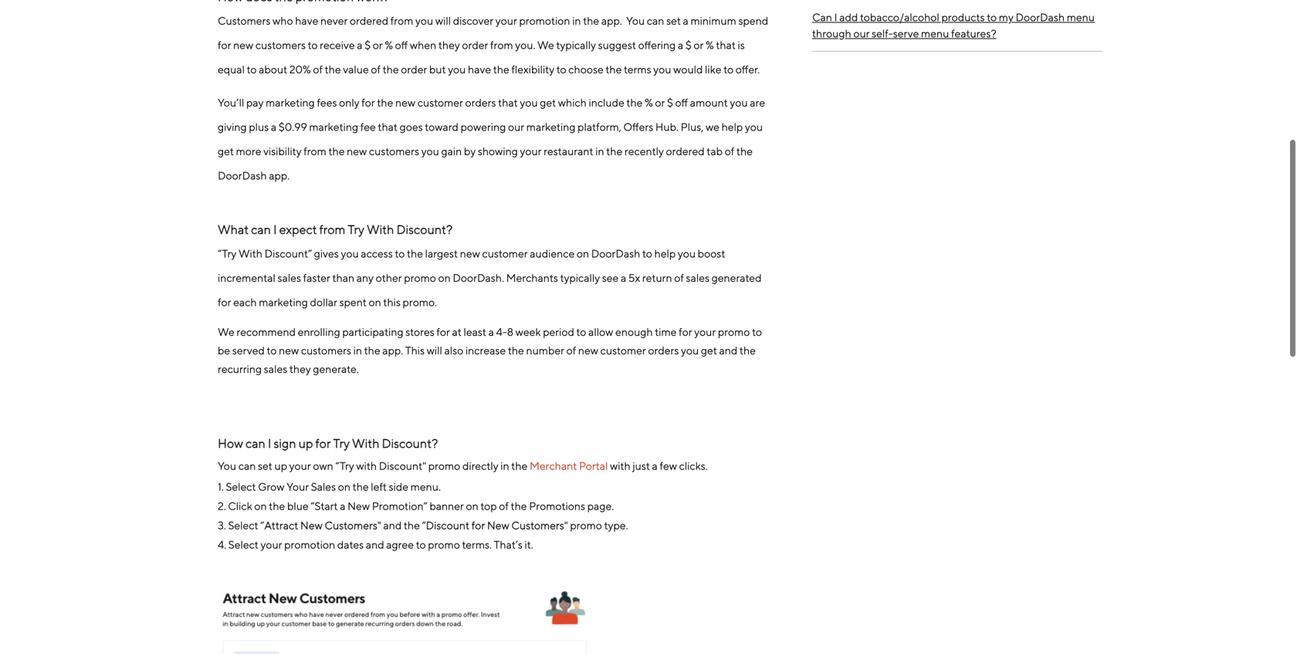 Task type: vqa. For each thing, say whether or not it's contained in the screenshot.
Check
no



Task type: locate. For each thing, give the bounding box(es) containing it.
that up the powering
[[498, 96, 518, 109]]

promo down generated
[[718, 326, 750, 338]]

they
[[439, 39, 460, 51], [290, 363, 311, 376]]

agree
[[386, 538, 414, 551]]

promo inside we recommend enrolling participating stores for at least a 4-8 week period to allow enough time for your promo to be served to new customers in the app. this will also increase the number of new customer orders you get and the recurring sales they generate.
[[718, 326, 750, 338]]

0 horizontal spatial app.
[[269, 169, 290, 182]]

our inside the 'can i add tobacco/alcohol products to my doordash menu through our self-serve menu features?'
[[854, 27, 870, 40]]

1. select grow your sales on the left side menu. 2. click on the blue "start a new promotion" banner on top of the promotions page. 3. select " attract new customers" and the " discount for new customers" promo type. 4. select your promotion dates and agree to promo terms. that's it.
[[218, 480, 630, 551]]

will inside we recommend enrolling participating stores for at least a 4-8 week period to allow enough time for your promo to be served to new customers in the app. this will also increase the number of new customer orders you get and the recurring sales they generate.
[[427, 344, 442, 357]]

2 horizontal spatial get
[[701, 344, 717, 357]]

the left merchant
[[512, 460, 528, 472]]

new down "start
[[300, 519, 323, 532]]

set up offering on the top of the page
[[667, 14, 681, 27]]

2 vertical spatial select
[[228, 538, 259, 551]]

directly
[[463, 460, 499, 472]]

0 horizontal spatial "try
[[218, 247, 237, 260]]

offering
[[638, 39, 676, 51]]

in right directly
[[501, 460, 509, 472]]

can
[[812, 11, 832, 24]]

customers"
[[325, 519, 381, 532], [512, 519, 568, 532]]

0 horizontal spatial new
[[300, 519, 323, 532]]

customers inside "you'll pay marketing fees only for the new customer orders that you get which include the % or $ off amount you are giving plus a $0.99 marketing fee that goes toward powering our marketing platform, offers hub. plus, we help you get more visibility from the new customers you gain by showing your restaurant in the recently ordered tab of the doordash app."
[[369, 145, 419, 158]]

0 vertical spatial customers
[[256, 39, 306, 51]]

a left 4-
[[489, 326, 494, 338]]

off left when
[[395, 39, 408, 51]]

1 " from the left
[[260, 519, 264, 532]]

you can set up your own "try with discount" promo directly in the merchant portal with just a few clicks.
[[218, 460, 710, 472]]

from inside "you'll pay marketing fees only for the new customer orders that you get which include the % or $ off amount you are giving plus a $0.99 marketing fee that goes toward powering our marketing platform, offers hub. plus, we help you get more visibility from the new customers you gain by showing your restaurant in the recently ordered tab of the doordash app."
[[304, 145, 327, 158]]

marketing
[[266, 96, 315, 109], [309, 121, 358, 133], [527, 121, 576, 133], [259, 296, 308, 308]]

stores
[[406, 326, 435, 338]]

to down generated
[[752, 326, 762, 338]]

our
[[854, 27, 870, 40], [508, 121, 524, 133]]

doordash down more
[[218, 169, 267, 182]]

set inside customers who have never ordered from you will discover your promotion in the app.  you can set a minimum spend for new customers to receive a $ or % off when they order from you. we typically suggest offering a $ or % that is equal to about 20% of the value of the order but you have the flexibility to choose the terms you would like to offer.
[[667, 14, 681, 27]]

2 vertical spatial that
[[378, 121, 398, 133]]

to left choose
[[557, 63, 567, 76]]

also
[[444, 344, 464, 357]]

can for what can i expect from try with discount?
[[251, 222, 271, 237]]

0 horizontal spatial they
[[290, 363, 311, 376]]

1 horizontal spatial you
[[626, 14, 645, 27]]

like
[[705, 63, 722, 76]]

i left expect
[[273, 222, 277, 237]]

select up click
[[226, 480, 256, 493]]

1 vertical spatial try
[[333, 436, 350, 451]]

0 horizontal spatial up
[[275, 460, 287, 472]]

1 vertical spatial our
[[508, 121, 524, 133]]

with up discount"
[[352, 436, 380, 451]]

0 vertical spatial orders
[[465, 96, 496, 109]]

on left top
[[466, 500, 479, 512]]

recurring
[[218, 363, 262, 376]]

we right "you."
[[538, 39, 554, 51]]

0 vertical spatial discount?
[[397, 222, 453, 237]]

customer down enough
[[601, 344, 646, 357]]

0 vertical spatial typically
[[556, 39, 596, 51]]

% up offers
[[645, 96, 653, 109]]

a inside "try with discount" gives you access to the largest new customer audience on doordash to help you boost incremental sales faster than any other promo on doordash. merchants typically see a 5x return of sales generated for each marketing dollar spent on this promo.
[[621, 271, 627, 284]]

customers
[[256, 39, 306, 51], [369, 145, 419, 158], [301, 344, 351, 357]]

order down the discover
[[462, 39, 488, 51]]

1 vertical spatial promotion
[[284, 538, 335, 551]]

in down platform,
[[596, 145, 604, 158]]

2 vertical spatial customer
[[601, 344, 646, 357]]

customers down enrolling
[[301, 344, 351, 357]]

i left sign
[[268, 436, 271, 451]]

you'll pay marketing fees only for the new customer orders that you get which include the % or $ off amount you are giving plus a $0.99 marketing fee that goes toward powering our marketing platform, offers hub. plus, we help you get more visibility from the new customers you gain by showing your restaurant in the recently ordered tab of the doordash app.
[[218, 96, 768, 182]]

1 vertical spatial set
[[258, 460, 273, 472]]

app. inside we recommend enrolling participating stores for at least a 4-8 week period to allow enough time for your promo to be served to new customers in the app. this will also increase the number of new customer orders you get and the recurring sales they generate.
[[383, 344, 403, 357]]

new down top
[[487, 519, 510, 532]]

0 vertical spatial i
[[835, 11, 838, 24]]

0 vertical spatial "try
[[218, 247, 237, 260]]

and down promotion" on the left of page
[[383, 519, 402, 532]]

a left 5x
[[621, 271, 627, 284]]

for inside 1. select grow your sales on the left side menu. 2. click on the blue "start a new promotion" banner on top of the promotions page. 3. select " attract new customers" and the " discount for new customers" promo type. 4. select your promotion dates and agree to promo terms. that's it.
[[472, 519, 485, 532]]

app. inside "you'll pay marketing fees only for the new customer orders that you get which include the % or $ off amount you are giving plus a $0.99 marketing fee that goes toward powering our marketing platform, offers hub. plus, we help you get more visibility from the new customers you gain by showing your restaurant in the recently ordered tab of the doordash app."
[[269, 169, 290, 182]]

2 horizontal spatial i
[[835, 11, 838, 24]]

promo up promo.
[[404, 271, 436, 284]]

that's
[[494, 538, 523, 551]]

off inside "you'll pay marketing fees only for the new customer orders that you get which include the % or $ off amount you are giving plus a $0.99 marketing fee that goes toward powering our marketing platform, offers hub. plus, we help you get more visibility from the new customers you gain by showing your restaurant in the recently ordered tab of the doordash app."
[[675, 96, 688, 109]]

1 horizontal spatial app.
[[383, 344, 403, 357]]

0 horizontal spatial get
[[218, 145, 234, 158]]

1 horizontal spatial customers"
[[512, 519, 568, 532]]

discount? up discount"
[[382, 436, 438, 451]]

from up when
[[391, 14, 414, 27]]

the down platform,
[[606, 145, 623, 158]]

a left minimum in the top right of the page
[[683, 14, 689, 27]]

0 vertical spatial promotion
[[519, 14, 570, 27]]

0 vertical spatial with
[[367, 222, 394, 237]]

to left "my"
[[987, 11, 997, 24]]

can inside customers who have never ordered from you will discover your promotion in the app.  you can set a minimum spend for new customers to receive a $ or % off when they order from you. we typically suggest offering a $ or % that is equal to about 20% of the value of the order but you have the flexibility to choose the terms you would like to offer.
[[647, 14, 665, 27]]

2 horizontal spatial that
[[716, 39, 736, 51]]

promo inside "try with discount" gives you access to the largest new customer audience on doordash to help you boost incremental sales faster than any other promo on doordash. merchants typically see a 5x return of sales generated for each marketing dollar spent on this promo.
[[404, 271, 436, 284]]

0 vertical spatial doordash
[[1016, 11, 1065, 24]]

promotion up "you."
[[519, 14, 570, 27]]

1 horizontal spatial orders
[[648, 344, 679, 357]]

your inside "you'll pay marketing fees only for the new customer orders that you get which include the % or $ off amount you are giving plus a $0.99 marketing fee that goes toward powering our marketing platform, offers hub. plus, we help you get more visibility from the new customers you gain by showing your restaurant in the recently ordered tab of the doordash app."
[[520, 145, 542, 158]]

for left at at the left of page
[[437, 326, 450, 338]]

1 horizontal spatial set
[[667, 14, 681, 27]]

we
[[538, 39, 554, 51], [218, 326, 235, 338]]

0 vertical spatial and
[[719, 344, 738, 357]]

select
[[226, 480, 256, 493], [228, 519, 258, 532], [228, 538, 259, 551]]

a inside 1. select grow your sales on the left side menu. 2. click on the blue "start a new promotion" banner on top of the promotions page. 3. select " attract new customers" and the " discount for new customers" promo type. 4. select your promotion dates and agree to promo terms. that's it.
[[340, 500, 346, 512]]

new up doordash.
[[460, 247, 480, 260]]

in inside "you'll pay marketing fees only for the new customer orders that you get which include the % or $ off amount you are giving plus a $0.99 marketing fee that goes toward powering our marketing platform, offers hub. plus, we help you get more visibility from the new customers you gain by showing your restaurant in the recently ordered tab of the doordash app."
[[596, 145, 604, 158]]

0 vertical spatial order
[[462, 39, 488, 51]]

for right only
[[362, 96, 375, 109]]

1 vertical spatial i
[[273, 222, 277, 237]]

1 vertical spatial they
[[290, 363, 311, 376]]

products
[[942, 11, 985, 24]]

a inside we recommend enrolling participating stores for at least a 4-8 week period to allow enough time for your promo to be served to new customers in the app. this will also increase the number of new customer orders you get and the recurring sales they generate.
[[489, 326, 494, 338]]

1 vertical spatial typically
[[560, 271, 600, 284]]

with
[[356, 460, 377, 472], [610, 460, 631, 472]]

0 horizontal spatial i
[[268, 436, 271, 451]]

or
[[373, 39, 383, 51], [694, 39, 704, 51], [655, 96, 665, 109]]

value
[[343, 63, 369, 76]]

on down largest
[[438, 271, 451, 284]]

with inside "try with discount" gives you access to the largest new customer audience on doordash to help you boost incremental sales faster than any other promo on doordash. merchants typically see a 5x return of sales generated for each marketing dollar spent on this promo.
[[239, 247, 263, 260]]

participating
[[342, 326, 404, 338]]

this
[[405, 344, 425, 357]]

0 vertical spatial we
[[538, 39, 554, 51]]

in
[[572, 14, 581, 27], [596, 145, 604, 158], [353, 344, 362, 357], [501, 460, 509, 472]]

0 horizontal spatial off
[[395, 39, 408, 51]]

0 horizontal spatial doordash
[[218, 169, 267, 182]]

sign
[[274, 436, 296, 451]]

customer inside we recommend enrolling participating stores for at least a 4-8 week period to allow enough time for your promo to be served to new customers in the app. this will also increase the number of new customer orders you get and the recurring sales they generate.
[[601, 344, 646, 357]]

0 horizontal spatial customers"
[[325, 519, 381, 532]]

a
[[683, 14, 689, 27], [357, 39, 363, 51], [678, 39, 684, 51], [271, 121, 277, 133], [621, 271, 627, 284], [489, 326, 494, 338], [652, 460, 658, 472], [340, 500, 346, 512]]

1 vertical spatial orders
[[648, 344, 679, 357]]

ordered
[[350, 14, 389, 27], [666, 145, 705, 158]]

to down recommend
[[267, 344, 277, 357]]

"
[[260, 519, 264, 532], [422, 519, 426, 532]]

the down generated
[[740, 344, 756, 357]]

just
[[633, 460, 650, 472]]

of right top
[[499, 500, 509, 512]]

our up showing on the left top of page
[[508, 121, 524, 133]]

0 horizontal spatial with
[[356, 460, 377, 472]]

for right the time
[[679, 326, 692, 338]]

new
[[348, 500, 370, 512], [300, 519, 323, 532], [487, 519, 510, 532]]

goes
[[400, 121, 423, 133]]

0 vertical spatial help
[[722, 121, 743, 133]]

they left generate.
[[290, 363, 311, 376]]

allow
[[589, 326, 614, 338]]

orders up the powering
[[465, 96, 496, 109]]

customers inside customers who have never ordered from you will discover your promotion in the app.  you can set a minimum spend for new customers to receive a $ or % off when they order from you. we typically suggest offering a $ or % that is equal to about 20% of the value of the order but you have the flexibility to choose the terms you would like to offer.
[[256, 39, 306, 51]]

with left the just
[[610, 460, 631, 472]]

your inside we recommend enrolling participating stores for at least a 4-8 week period to allow enough time for your promo to be served to new customers in the app. this will also increase the number of new customer orders you get and the recurring sales they generate.
[[694, 326, 716, 338]]

1 horizontal spatial doordash
[[591, 247, 641, 260]]

promotion
[[519, 14, 570, 27], [284, 538, 335, 551]]

%
[[385, 39, 393, 51], [706, 39, 714, 51], [645, 96, 653, 109]]

serve
[[893, 27, 919, 40]]

with up left
[[356, 460, 377, 472]]

they inside we recommend enrolling participating stores for at least a 4-8 week period to allow enough time for your promo to be served to new customers in the app. this will also increase the number of new customer orders you get and the recurring sales they generate.
[[290, 363, 311, 376]]

2 horizontal spatial customer
[[601, 344, 646, 357]]

4-
[[496, 326, 507, 338]]

i inside the 'can i add tobacco/alcohol products to my doordash menu through our self-serve menu features?'
[[835, 11, 838, 24]]

we inside customers who have never ordered from you will discover your promotion in the app.  you can set a minimum spend for new customers to receive a $ or % off when they order from you. we typically suggest offering a $ or % that is equal to about 20% of the value of the order but you have the flexibility to choose the terms you would like to offer.
[[538, 39, 554, 51]]

5x
[[629, 271, 640, 284]]

2 vertical spatial and
[[366, 538, 384, 551]]

0 horizontal spatial promotion
[[284, 538, 335, 551]]

1 horizontal spatial order
[[462, 39, 488, 51]]

discount? up largest
[[397, 222, 453, 237]]

1 vertical spatial customers
[[369, 145, 419, 158]]

2 horizontal spatial new
[[487, 519, 510, 532]]

equal
[[218, 63, 245, 76]]

0 vertical spatial our
[[854, 27, 870, 40]]

1 vertical spatial ordered
[[666, 145, 705, 158]]

your down attract
[[261, 538, 282, 551]]

1 vertical spatial we
[[218, 326, 235, 338]]

your right the time
[[694, 326, 716, 338]]

1 vertical spatial that
[[498, 96, 518, 109]]

for inside "try with discount" gives you access to the largest new customer audience on doordash to help you boost incremental sales faster than any other promo on doordash. merchants typically see a 5x return of sales generated for each marketing dollar spent on this promo.
[[218, 296, 231, 308]]

try up own
[[333, 436, 350, 451]]

can for you can set up your own "try with discount" promo directly in the merchant portal with just a few clicks.
[[238, 460, 256, 472]]

new down fee
[[347, 145, 367, 158]]

the up offers
[[627, 96, 643, 109]]

minimum
[[691, 14, 737, 27]]

new right "start
[[348, 500, 370, 512]]

1 horizontal spatial our
[[854, 27, 870, 40]]

1 horizontal spatial with
[[610, 460, 631, 472]]

gives
[[314, 247, 339, 260]]

1 vertical spatial app.
[[383, 344, 403, 357]]

1 horizontal spatial we
[[538, 39, 554, 51]]

1 vertical spatial help
[[655, 247, 676, 260]]

you'll
[[218, 96, 244, 109]]

to right agree
[[416, 538, 426, 551]]

0 horizontal spatial ordered
[[350, 14, 389, 27]]

ordered right never at the left
[[350, 14, 389, 27]]

doordash right "my"
[[1016, 11, 1065, 24]]

can
[[647, 14, 665, 27], [251, 222, 271, 237], [246, 436, 266, 451], [238, 460, 256, 472]]

sales
[[278, 271, 301, 284], [686, 271, 710, 284], [264, 363, 287, 376]]

of down period
[[567, 344, 576, 357]]

boost
[[698, 247, 725, 260]]

1 horizontal spatial %
[[645, 96, 653, 109]]

in inside we recommend enrolling participating stores for at least a 4-8 week period to allow enough time for your promo to be served to new customers in the app. this will also increase the number of new customer orders you get and the recurring sales they generate.
[[353, 344, 362, 357]]

side
[[389, 480, 409, 493]]

they inside customers who have never ordered from you will discover your promotion in the app.  you can set a minimum spend for new customers to receive a $ or % off when they order from you. we typically suggest offering a $ or % that is equal to about 20% of the value of the order but you have the flexibility to choose the terms you would like to offer.
[[439, 39, 460, 51]]

0 horizontal spatial you
[[218, 460, 236, 472]]

1 with from the left
[[356, 460, 377, 472]]

1 horizontal spatial menu
[[1067, 11, 1095, 24]]

gain
[[441, 145, 462, 158]]

0 vertical spatial ordered
[[350, 14, 389, 27]]

$ up would
[[686, 39, 692, 51]]

off
[[395, 39, 408, 51], [675, 96, 688, 109]]

0 vertical spatial you
[[626, 14, 645, 27]]

are
[[750, 96, 765, 109]]

to inside 1. select grow your sales on the left side menu. 2. click on the blue "start a new promotion" banner on top of the promotions page. 3. select " attract new customers" and the " discount for new customers" promo type. 4. select your promotion dates and agree to promo terms. that's it.
[[416, 538, 426, 551]]

1 horizontal spatial ordered
[[666, 145, 705, 158]]

up
[[299, 436, 313, 451], [275, 460, 287, 472]]

discover
[[453, 14, 494, 27]]

and
[[719, 344, 738, 357], [383, 519, 402, 532], [366, 538, 384, 551]]

1 vertical spatial "try
[[336, 460, 354, 472]]

"try
[[218, 247, 237, 260], [336, 460, 354, 472]]

1 vertical spatial customer
[[482, 247, 528, 260]]

select right the 4.
[[228, 538, 259, 551]]

for left each
[[218, 296, 231, 308]]

user-added image image
[[218, 586, 604, 654]]

2 vertical spatial doordash
[[591, 247, 641, 260]]

but
[[429, 63, 446, 76]]

1 horizontal spatial new
[[348, 500, 370, 512]]

0 vertical spatial try
[[348, 222, 364, 237]]

ordered inside customers who have never ordered from you will discover your promotion in the app.  you can set a minimum spend for new customers to receive a $ or % off when they order from you. we typically suggest offering a $ or % that is equal to about 20% of the value of the order but you have the flexibility to choose the terms you would like to offer.
[[350, 14, 389, 27]]

1 horizontal spatial help
[[722, 121, 743, 133]]

order left but
[[401, 63, 427, 76]]

0 vertical spatial app.
[[269, 169, 290, 182]]

the left value
[[325, 63, 341, 76]]

top
[[481, 500, 497, 512]]

1 horizontal spatial or
[[655, 96, 665, 109]]

0 vertical spatial off
[[395, 39, 408, 51]]

marketing inside "try with discount" gives you access to the largest new customer audience on doordash to help you boost incremental sales faster than any other promo on doordash. merchants typically see a 5x return of sales generated for each marketing dollar spent on this promo.
[[259, 296, 308, 308]]

0 vertical spatial have
[[295, 14, 318, 27]]

merchant portal link
[[530, 460, 608, 472]]

giving
[[218, 121, 247, 133]]

2 horizontal spatial %
[[706, 39, 714, 51]]

i for how can i sign up for try with discount?
[[268, 436, 271, 451]]

or up the hub.
[[655, 96, 665, 109]]

from
[[391, 14, 414, 27], [490, 39, 513, 51], [304, 145, 327, 158], [319, 222, 346, 237]]

new down allow
[[578, 344, 599, 357]]

menu
[[1067, 11, 1095, 24], [921, 27, 949, 40]]

0 horizontal spatial order
[[401, 63, 427, 76]]

your right showing on the left top of page
[[520, 145, 542, 158]]

will left also
[[427, 344, 442, 357]]

1 vertical spatial doordash
[[218, 169, 267, 182]]

with up access
[[367, 222, 394, 237]]

of right tab
[[725, 145, 735, 158]]

or right receive
[[373, 39, 383, 51]]

off up plus,
[[675, 96, 688, 109]]

1 horizontal spatial i
[[273, 222, 277, 237]]

1 horizontal spatial off
[[675, 96, 688, 109]]

click
[[228, 500, 252, 512]]

typically left see
[[560, 271, 600, 284]]

can right "how"
[[246, 436, 266, 451]]

ordered inside "you'll pay marketing fees only for the new customer orders that you get which include the % or $ off amount you are giving plus a $0.99 marketing fee that goes toward powering our marketing platform, offers hub. plus, we help you get more visibility from the new customers you gain by showing your restaurant in the recently ordered tab of the doordash app."
[[666, 145, 705, 158]]

can i add tobacco/alcohol products to my doordash menu through our self-serve menu features? link
[[812, 0, 1103, 52]]

your inside 1. select grow your sales on the left side menu. 2. click on the blue "start a new promotion" banner on top of the promotions page. 3. select " attract new customers" and the " discount for new customers" promo type. 4. select your promotion dates and agree to promo terms. that's it.
[[261, 538, 282, 551]]

of inside "try with discount" gives you access to the largest new customer audience on doordash to help you boost incremental sales faster than any other promo on doordash. merchants typically see a 5x return of sales generated for each marketing dollar spent on this promo.
[[674, 271, 684, 284]]

orders inside "you'll pay marketing fees only for the new customer orders that you get which include the % or $ off amount you are giving plus a $0.99 marketing fee that goes toward powering our marketing platform, offers hub. plus, we help you get more visibility from the new customers you gain by showing your restaurant in the recently ordered tab of the doordash app."
[[465, 96, 496, 109]]

sales inside we recommend enrolling participating stores for at least a 4-8 week period to allow enough time for your promo to be served to new customers in the app. this will also increase the number of new customer orders you get and the recurring sales they generate.
[[264, 363, 287, 376]]

" down grow
[[260, 519, 264, 532]]

1 horizontal spatial have
[[468, 63, 491, 76]]

1 vertical spatial menu
[[921, 27, 949, 40]]

0 horizontal spatial our
[[508, 121, 524, 133]]

you up the suggest
[[626, 14, 645, 27]]

discount?
[[397, 222, 453, 237], [382, 436, 438, 451]]

can for how can i sign up for try with discount?
[[246, 436, 266, 451]]

$ inside "you'll pay marketing fees only for the new customer orders that you get which include the % or $ off amount you are giving plus a $0.99 marketing fee that goes toward powering our marketing platform, offers hub. plus, we help you get more visibility from the new customers you gain by showing your restaurant in the recently ordered tab of the doordash app."
[[667, 96, 673, 109]]

4.
[[218, 538, 226, 551]]

$ up value
[[365, 39, 371, 51]]

of
[[313, 63, 323, 76], [371, 63, 381, 76], [725, 145, 735, 158], [674, 271, 684, 284], [567, 344, 576, 357], [499, 500, 509, 512]]

customers down goes
[[369, 145, 419, 158]]

help up "return"
[[655, 247, 676, 260]]

generated
[[712, 271, 762, 284]]

1 horizontal spatial $
[[667, 96, 673, 109]]

i left add
[[835, 11, 838, 24]]

customers
[[218, 14, 271, 27]]

a right offering on the top of the page
[[678, 39, 684, 51]]

suggest
[[598, 39, 636, 51]]

app.
[[269, 169, 290, 182], [383, 344, 403, 357]]

0 horizontal spatial we
[[218, 326, 235, 338]]

orders
[[465, 96, 496, 109], [648, 344, 679, 357]]

our inside "you'll pay marketing fees only for the new customer orders that you get which include the % or $ off amount you are giving plus a $0.99 marketing fee that goes toward powering our marketing platform, offers hub. plus, we help you get more visibility from the new customers you gain by showing your restaurant in the recently ordered tab of the doordash app."
[[508, 121, 524, 133]]

offer.
[[736, 63, 760, 76]]

doordash up see
[[591, 247, 641, 260]]

select down click
[[228, 519, 258, 532]]

sales down discount"
[[278, 271, 301, 284]]

up up grow
[[275, 460, 287, 472]]

try
[[348, 222, 364, 237], [333, 436, 350, 451]]

never
[[321, 14, 348, 27]]

marketing up recommend
[[259, 296, 308, 308]]

2 vertical spatial i
[[268, 436, 271, 451]]

off inside customers who have never ordered from you will discover your promotion in the app.  you can set a minimum spend for new customers to receive a $ or % off when they order from you. we typically suggest offering a $ or % that is equal to about 20% of the value of the order but you have the flexibility to choose the terms you would like to offer.
[[395, 39, 408, 51]]

3.
[[218, 519, 226, 532]]

with up incremental
[[239, 247, 263, 260]]

will left the discover
[[435, 14, 451, 27]]



Task type: describe. For each thing, give the bounding box(es) containing it.
0 horizontal spatial menu
[[921, 27, 949, 40]]

least
[[464, 326, 487, 338]]

blue
[[287, 500, 309, 512]]

this
[[383, 296, 401, 308]]

2.
[[218, 500, 226, 512]]

$0.99
[[279, 121, 307, 133]]

1 horizontal spatial that
[[498, 96, 518, 109]]

discount"
[[379, 460, 426, 472]]

toward
[[425, 121, 459, 133]]

tab
[[707, 145, 723, 158]]

1 vertical spatial you
[[218, 460, 236, 472]]

you inside customers who have never ordered from you will discover your promotion in the app.  you can set a minimum spend for new customers to receive a $ or % off when they order from you. we typically suggest offering a $ or % that is equal to about 20% of the value of the order but you have the flexibility to choose the terms you would like to offer.
[[626, 14, 645, 27]]

increase
[[466, 344, 506, 357]]

fees
[[317, 96, 337, 109]]

of right the '20%'
[[313, 63, 323, 76]]

0 horizontal spatial that
[[378, 121, 398, 133]]

be
[[218, 344, 230, 357]]

of inside "you'll pay marketing fees only for the new customer orders that you get which include the % or $ off amount you are giving plus a $0.99 marketing fee that goes toward powering our marketing platform, offers hub. plus, we help you get more visibility from the new customers you gain by showing your restaurant in the recently ordered tab of the doordash app."
[[725, 145, 735, 158]]

merchant
[[530, 460, 577, 472]]

page.
[[588, 500, 614, 512]]

grow
[[258, 480, 285, 493]]

we recommend enrolling participating stores for at least a 4-8 week period to allow enough time for your promo to be served to new customers in the app. this will also increase the number of new customer orders you get and the recurring sales they generate.
[[218, 326, 764, 376]]

20%
[[289, 63, 311, 76]]

type.
[[604, 519, 628, 532]]

1 horizontal spatial "try
[[336, 460, 354, 472]]

hub.
[[656, 121, 679, 133]]

doordash inside "you'll pay marketing fees only for the new customer orders that you get which include the % or $ off amount you are giving plus a $0.99 marketing fee that goes toward powering our marketing platform, offers hub. plus, we help you get more visibility from the new customers you gain by showing your restaurant in the recently ordered tab of the doordash app."
[[218, 169, 267, 182]]

new up goes
[[395, 96, 416, 109]]

0 horizontal spatial set
[[258, 460, 273, 472]]

customers inside we recommend enrolling participating stores for at least a 4-8 week period to allow enough time for your promo to be served to new customers in the app. this will also increase the number of new customer orders you get and the recurring sales they generate.
[[301, 344, 351, 357]]

any
[[357, 271, 374, 284]]

on left this
[[369, 296, 381, 308]]

it.
[[525, 538, 533, 551]]

customer inside "try with discount" gives you access to the largest new customer audience on doordash to help you boost incremental sales faster than any other promo on doordash. merchants typically see a 5x return of sales generated for each marketing dollar spent on this promo.
[[482, 247, 528, 260]]

promo down page.
[[570, 519, 602, 532]]

few
[[660, 460, 677, 472]]

how
[[218, 436, 243, 451]]

0 vertical spatial up
[[299, 436, 313, 451]]

2 " from the left
[[422, 519, 426, 532]]

1 horizontal spatial get
[[540, 96, 556, 109]]

"try inside "try with discount" gives you access to the largest new customer audience on doordash to help you boost incremental sales faster than any other promo on doordash. merchants typically see a 5x return of sales generated for each marketing dollar spent on this promo.
[[218, 247, 237, 260]]

for inside customers who have never ordered from you will discover your promotion in the app.  you can set a minimum spend for new customers to receive a $ or % off when they order from you. we typically suggest offering a $ or % that is equal to about 20% of the value of the order but you have the flexibility to choose the terms you would like to offer.
[[218, 39, 231, 51]]

your inside customers who have never ordered from you will discover your promotion in the app.  you can set a minimum spend for new customers to receive a $ or % off when they order from you. we typically suggest offering a $ or % that is equal to about 20% of the value of the order but you have the flexibility to choose the terms you would like to offer.
[[496, 14, 517, 27]]

only
[[339, 96, 360, 109]]

from left "you."
[[490, 39, 513, 51]]

the left terms
[[606, 63, 622, 76]]

doordash inside "try with discount" gives you access to the largest new customer audience on doordash to help you boost incremental sales faster than any other promo on doordash. merchants typically see a 5x return of sales generated for each marketing dollar spent on this promo.
[[591, 247, 641, 260]]

offers
[[624, 121, 654, 133]]

plus,
[[681, 121, 704, 133]]

orders inside we recommend enrolling participating stores for at least a 4-8 week period to allow enough time for your promo to be served to new customers in the app. this will also increase the number of new customer orders you get and the recurring sales they generate.
[[648, 344, 679, 357]]

for inside "you'll pay marketing fees only for the new customer orders that you get which include the % or $ off amount you are giving plus a $0.99 marketing fee that goes toward powering our marketing platform, offers hub. plus, we help you get more visibility from the new customers you gain by showing your restaurant in the recently ordered tab of the doordash app."
[[362, 96, 375, 109]]

typically inside "try with discount" gives you access to the largest new customer audience on doordash to help you boost incremental sales faster than any other promo on doordash. merchants typically see a 5x return of sales generated for each marketing dollar spent on this promo.
[[560, 271, 600, 284]]

the inside "try with discount" gives you access to the largest new customer audience on doordash to help you boost incremental sales faster than any other promo on doordash. merchants typically see a 5x return of sales generated for each marketing dollar spent on this promo.
[[407, 247, 423, 260]]

access
[[361, 247, 393, 260]]

to right equal
[[247, 63, 257, 76]]

left
[[371, 480, 387, 493]]

2 horizontal spatial or
[[694, 39, 704, 51]]

the left left
[[353, 480, 369, 493]]

0 horizontal spatial or
[[373, 39, 383, 51]]

pay
[[246, 96, 264, 109]]

or inside "you'll pay marketing fees only for the new customer orders that you get which include the % or $ off amount you are giving plus a $0.99 marketing fee that goes toward powering our marketing platform, offers hub. plus, we help you get more visibility from the new customers you gain by showing your restaurant in the recently ordered tab of the doordash app."
[[655, 96, 665, 109]]

marketing up restaurant
[[527, 121, 576, 133]]

when
[[410, 39, 437, 51]]

the down 8
[[508, 344, 524, 357]]

the up the suggest
[[583, 14, 599, 27]]

help inside "try with discount" gives you access to the largest new customer audience on doordash to help you boost incremental sales faster than any other promo on doordash. merchants typically see a 5x return of sales generated for each marketing dollar spent on this promo.
[[655, 247, 676, 260]]

of inside we recommend enrolling participating stores for at least a 4-8 week period to allow enough time for your promo to be served to new customers in the app. this will also increase the number of new customer orders you get and the recurring sales they generate.
[[567, 344, 576, 357]]

at
[[452, 326, 462, 338]]

clicks.
[[679, 460, 708, 472]]

1 vertical spatial select
[[228, 519, 258, 532]]

on right 'audience'
[[577, 247, 589, 260]]

get inside we recommend enrolling participating stores for at least a 4-8 week period to allow enough time for your promo to be served to new customers in the app. this will also increase the number of new customer orders you get and the recurring sales they generate.
[[701, 344, 717, 357]]

about
[[259, 63, 287, 76]]

my
[[999, 11, 1014, 24]]

1 customers" from the left
[[325, 519, 381, 532]]

generate.
[[313, 363, 359, 376]]

the right only
[[377, 96, 393, 109]]

for up own
[[316, 436, 331, 451]]

is
[[738, 39, 745, 51]]

promo down discount
[[428, 538, 460, 551]]

include
[[589, 96, 625, 109]]

the down participating
[[364, 344, 380, 357]]

who
[[273, 14, 293, 27]]

customer inside "you'll pay marketing fees only for the new customer orders that you get which include the % or $ off amount you are giving plus a $0.99 marketing fee that goes toward powering our marketing platform, offers hub. plus, we help you get more visibility from the new customers you gain by showing your restaurant in the recently ordered tab of the doordash app."
[[418, 96, 463, 109]]

1 vertical spatial and
[[383, 519, 402, 532]]

period
[[543, 326, 575, 338]]

to inside the 'can i add tobacco/alcohol products to my doordash menu through our self-serve menu features?'
[[987, 11, 997, 24]]

the right tab
[[737, 145, 753, 158]]

incremental
[[218, 271, 276, 284]]

promotion inside customers who have never ordered from you will discover your promotion in the app.  you can set a minimum spend for new customers to receive a $ or % off when they order from you. we typically suggest offering a $ or % that is equal to about 20% of the value of the order but you have the flexibility to choose the terms you would like to offer.
[[519, 14, 570, 27]]

merchants
[[506, 271, 558, 284]]

new inside customers who have never ordered from you will discover your promotion in the app.  you can set a minimum spend for new customers to receive a $ or % off when they order from you. we typically suggest offering a $ or % that is equal to about 20% of the value of the order but you have the flexibility to choose the terms you would like to offer.
[[233, 39, 253, 51]]

how can i sign up for try with discount?
[[218, 436, 438, 451]]

a left few on the bottom right of page
[[652, 460, 658, 472]]

visibility
[[263, 145, 302, 158]]

that inside customers who have never ordered from you will discover your promotion in the app.  you can set a minimum spend for new customers to receive a $ or % off when they order from you. we typically suggest offering a $ or % that is equal to about 20% of the value of the order but you have the flexibility to choose the terms you would like to offer.
[[716, 39, 736, 51]]

return
[[642, 271, 672, 284]]

the up attract
[[269, 500, 285, 512]]

you inside we recommend enrolling participating stores for at least a 4-8 week period to allow enough time for your promo to be served to new customers in the app. this will also increase the number of new customer orders you get and the recurring sales they generate.
[[681, 344, 699, 357]]

we inside we recommend enrolling participating stores for at least a 4-8 week period to allow enough time for your promo to be served to new customers in the app. this will also increase the number of new customer orders you get and the recurring sales they generate.
[[218, 326, 235, 338]]

plus
[[249, 121, 269, 133]]

2 horizontal spatial $
[[686, 39, 692, 51]]

served
[[232, 344, 265, 357]]

recently
[[625, 145, 664, 158]]

the down "fees"
[[329, 145, 345, 158]]

from up gives
[[319, 222, 346, 237]]

amount
[[690, 96, 728, 109]]

8
[[507, 326, 514, 338]]

promotion"
[[372, 500, 428, 512]]

help inside "you'll pay marketing fees only for the new customer orders that you get which include the % or $ off amount you are giving plus a $0.99 marketing fee that goes toward powering our marketing platform, offers hub. plus, we help you get more visibility from the new customers you gain by showing your restaurant in the recently ordered tab of the doordash app."
[[722, 121, 743, 133]]

terms.
[[462, 538, 492, 551]]

i for what can i expect from try with discount?
[[273, 222, 277, 237]]

0 vertical spatial menu
[[1067, 11, 1095, 24]]

largest
[[425, 247, 458, 260]]

what can i expect from try with discount?
[[218, 222, 453, 237]]

banner
[[430, 500, 464, 512]]

would
[[674, 63, 703, 76]]

on right sales
[[338, 480, 351, 493]]

restaurant
[[544, 145, 594, 158]]

other
[[376, 271, 402, 284]]

0 horizontal spatial have
[[295, 14, 318, 27]]

% inside "you'll pay marketing fees only for the new customer orders that you get which include the % or $ off amount you are giving plus a $0.99 marketing fee that goes toward powering our marketing platform, offers hub. plus, we help you get more visibility from the new customers you gain by showing your restaurant in the recently ordered tab of the doordash app."
[[645, 96, 653, 109]]

you.
[[515, 39, 536, 51]]

discount"
[[265, 247, 312, 260]]

promotion inside 1. select grow your sales on the left side menu. 2. click on the blue "start a new promotion" banner on top of the promotions page. 3. select " attract new customers" and the " discount for new customers" promo type. 4. select your promotion dates and agree to promo terms. that's it.
[[284, 538, 335, 551]]

a right receive
[[357, 39, 363, 51]]

2 vertical spatial with
[[352, 436, 380, 451]]

sales
[[311, 480, 336, 493]]

to right access
[[395, 247, 405, 260]]

typically inside customers who have never ordered from you will discover your promotion in the app.  you can set a minimum spend for new customers to receive a $ or % off when they order from you. we typically suggest offering a $ or % that is equal to about 20% of the value of the order but you have the flexibility to choose the terms you would like to offer.
[[556, 39, 596, 51]]

showing
[[478, 145, 518, 158]]

to left receive
[[308, 39, 318, 51]]

and inside we recommend enrolling participating stores for at least a 4-8 week period to allow enough time for your promo to be served to new customers in the app. this will also increase the number of new customer orders you get and the recurring sales they generate.
[[719, 344, 738, 357]]

tobacco/alcohol
[[860, 11, 940, 24]]

recommend
[[237, 326, 296, 338]]

the right top
[[511, 500, 527, 512]]

to up "return"
[[643, 247, 653, 260]]

sales down boost at the right top of page
[[686, 271, 710, 284]]

the up agree
[[404, 519, 420, 532]]

0 horizontal spatial $
[[365, 39, 371, 51]]

add
[[840, 11, 858, 24]]

of right value
[[371, 63, 381, 76]]

"try with discount" gives you access to the largest new customer audience on doordash to help you boost incremental sales faster than any other promo on doordash. merchants typically see a 5x return of sales generated for each marketing dollar spent on this promo.
[[218, 247, 764, 308]]

1 vertical spatial discount?
[[382, 436, 438, 451]]

1 vertical spatial order
[[401, 63, 427, 76]]

by
[[464, 145, 476, 158]]

in inside customers who have never ordered from you will discover your promotion in the app.  you can set a minimum spend for new customers to receive a $ or % off when they order from you. we typically suggest offering a $ or % that is equal to about 20% of the value of the order but you have the flexibility to choose the terms you would like to offer.
[[572, 14, 581, 27]]

terms
[[624, 63, 652, 76]]

we
[[706, 121, 720, 133]]

the right value
[[383, 63, 399, 76]]

promo up menu.
[[428, 460, 461, 472]]

new down recommend
[[279, 344, 299, 357]]

expect
[[279, 222, 317, 237]]

on right click
[[254, 500, 267, 512]]

will inside customers who have never ordered from you will discover your promotion in the app.  you can set a minimum spend for new customers to receive a $ or % off when they order from you. we typically suggest offering a $ or % that is equal to about 20% of the value of the order but you have the flexibility to choose the terms you would like to offer.
[[435, 14, 451, 27]]

the left flexibility
[[493, 63, 510, 76]]

week
[[516, 326, 541, 338]]

fee
[[360, 121, 376, 133]]

marketing up $0.99
[[266, 96, 315, 109]]

to right like
[[724, 63, 734, 76]]

doordash.
[[453, 271, 504, 284]]

new inside "try with discount" gives you access to the largest new customer audience on doordash to help you boost incremental sales faster than any other promo on doordash. merchants typically see a 5x return of sales generated for each marketing dollar spent on this promo.
[[460, 247, 480, 260]]

doordash inside the 'can i add tobacco/alcohol products to my doordash menu through our self-serve menu features?'
[[1016, 11, 1065, 24]]

customers who have never ordered from you will discover your promotion in the app.  you can set a minimum spend for new customers to receive a $ or % off when they order from you. we typically suggest offering a $ or % that is equal to about 20% of the value of the order but you have the flexibility to choose the terms you would like to offer.
[[218, 14, 771, 76]]

marketing down "fees"
[[309, 121, 358, 133]]

of inside 1. select grow your sales on the left side menu. 2. click on the blue "start a new promotion" banner on top of the promotions page. 3. select " attract new customers" and the " discount for new customers" promo type. 4. select your promotion dates and agree to promo terms. that's it.
[[499, 500, 509, 512]]

features?
[[951, 27, 997, 40]]

1 vertical spatial get
[[218, 145, 234, 158]]

time
[[655, 326, 677, 338]]

your up the your
[[289, 460, 311, 472]]

2 customers" from the left
[[512, 519, 568, 532]]

your
[[287, 480, 309, 493]]

to left allow
[[577, 326, 587, 338]]

2 with from the left
[[610, 460, 631, 472]]

1 vertical spatial have
[[468, 63, 491, 76]]

0 horizontal spatial %
[[385, 39, 393, 51]]

a inside "you'll pay marketing fees only for the new customer orders that you get which include the % or $ off amount you are giving plus a $0.99 marketing fee that goes toward powering our marketing platform, offers hub. plus, we help you get more visibility from the new customers you gain by showing your restaurant in the recently ordered tab of the doordash app."
[[271, 121, 277, 133]]

see
[[602, 271, 619, 284]]

0 vertical spatial select
[[226, 480, 256, 493]]

each
[[233, 296, 257, 308]]



